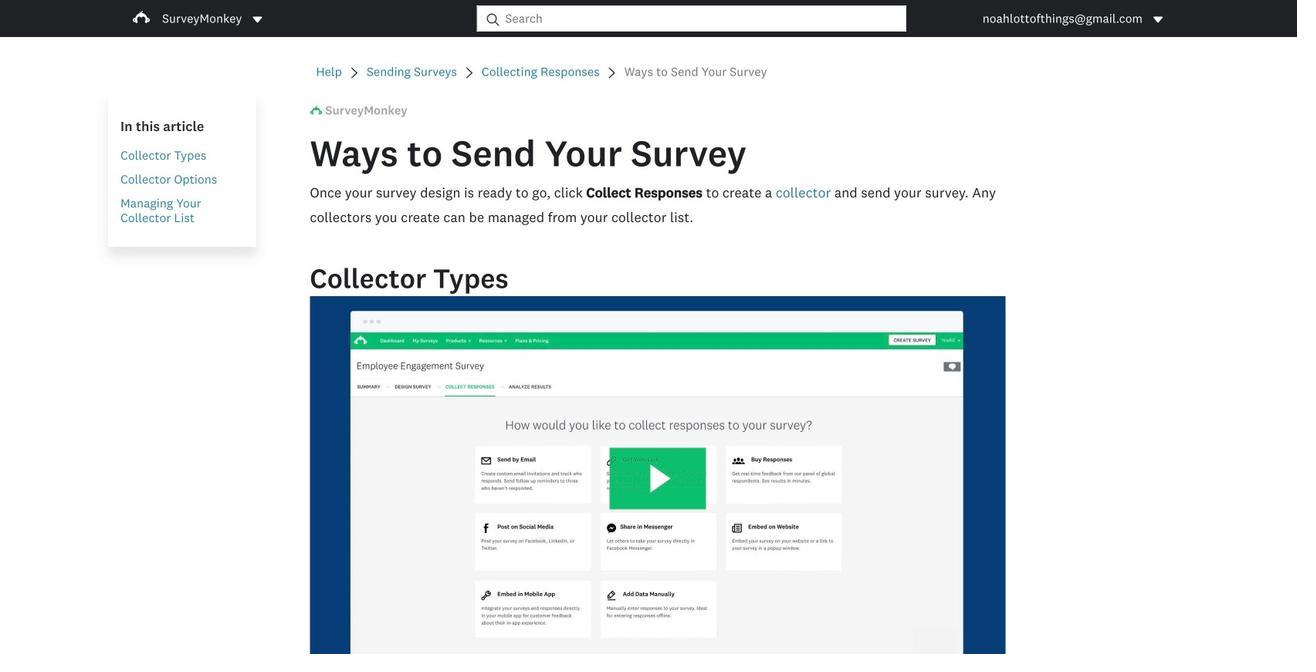 Task type: describe. For each thing, give the bounding box(es) containing it.
search image
[[487, 14, 499, 26]]

search image
[[487, 14, 499, 26]]



Task type: vqa. For each thing, say whether or not it's contained in the screenshot.
Search text box
yes



Task type: locate. For each thing, give the bounding box(es) containing it.
open image inside image
[[1154, 17, 1163, 23]]

video element
[[310, 297, 1006, 655]]

open image
[[1152, 14, 1165, 26]]

Search text field
[[499, 6, 906, 31]]

open image
[[251, 14, 264, 26], [253, 17, 262, 23], [1154, 17, 1163, 23]]



